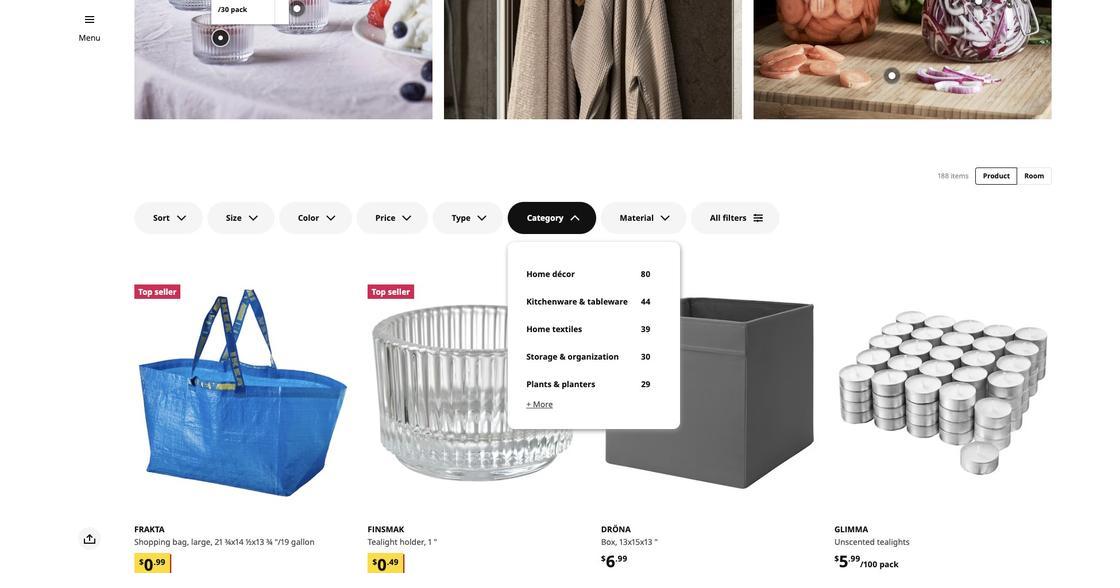 Task type: describe. For each thing, give the bounding box(es) containing it.
plants
[[526, 379, 552, 390]]

39
[[641, 324, 650, 335]]

category button
[[508, 202, 596, 234]]

unscented
[[834, 537, 875, 548]]

size
[[226, 212, 242, 223]]

plants & planters
[[526, 379, 595, 390]]

type
[[452, 212, 471, 223]]

½x13
[[246, 537, 264, 548]]

large,
[[191, 537, 213, 548]]

top for finsmak tealight holder, 1 "
[[372, 286, 386, 297]]

price
[[375, 212, 395, 223]]

188 items
[[938, 171, 969, 181]]

. inside dröna box, 13x15x13 " $ 6 . 99
[[615, 554, 618, 565]]

filters
[[723, 212, 747, 223]]

13x15x13
[[619, 537, 652, 548]]

type button
[[433, 202, 503, 234]]

box,
[[601, 537, 617, 548]]

glimma
[[834, 525, 868, 535]]

tealight
[[368, 537, 398, 548]]

textiles
[[552, 324, 582, 335]]

99 inside dröna box, 13x15x13 " $ 6 . 99
[[618, 554, 627, 565]]

home décor
[[526, 269, 575, 280]]

$ left . 99 on the left of page
[[139, 557, 144, 568]]

. 49
[[387, 557, 399, 568]]

seller for finsmak
[[388, 286, 410, 297]]

5
[[839, 551, 848, 573]]

& for planters
[[554, 379, 560, 390]]

size button
[[207, 202, 274, 234]]

¾
[[266, 537, 273, 548]]

+ more button
[[526, 399, 553, 411]]

product button
[[976, 168, 1018, 185]]

finsmak
[[368, 525, 404, 535]]

bag,
[[172, 537, 189, 548]]

/30
[[218, 5, 229, 15]]

all
[[710, 212, 721, 223]]

finsmak tealight holder, clear glass, 1 " image
[[368, 285, 585, 502]]

frakta
[[134, 525, 165, 535]]

menu
[[79, 32, 101, 43]]

items
[[951, 171, 969, 181]]

" inside dröna box, 13x15x13 " $ 6 . 99
[[655, 537, 658, 548]]

storage & organization
[[526, 352, 619, 362]]

0 horizontal spatial 99
[[156, 557, 165, 568]]

29
[[641, 379, 650, 390]]

material button
[[601, 202, 687, 234]]

+
[[526, 399, 531, 410]]

¾x14
[[225, 537, 243, 548]]

seller for frakta
[[155, 286, 177, 297]]

188
[[938, 171, 949, 181]]

/30 pack
[[218, 5, 247, 15]]

home for home textiles
[[526, 324, 550, 335]]

shopping
[[134, 537, 170, 548]]

frakta shopping bag, large, blue, 21 ¾x14 ½x13 ¾ "/19 gallon image
[[134, 285, 352, 502]]

top seller link for finsmak tealight holder, 1 "
[[368, 285, 585, 502]]

99 inside glimma unscented tealights $ 5 . 99 /100 pack
[[851, 554, 860, 565]]

21
[[215, 537, 223, 548]]

. inside glimma unscented tealights $ 5 . 99 /100 pack
[[848, 554, 851, 565]]

$ left . 49
[[372, 557, 377, 568]]

price button
[[356, 202, 428, 234]]

color button
[[279, 202, 352, 234]]



Task type: locate. For each thing, give the bounding box(es) containing it.
all filters
[[710, 212, 747, 223]]

pack right /100
[[880, 560, 899, 571]]

$
[[601, 554, 606, 565], [834, 554, 839, 565], [139, 557, 144, 568], [372, 557, 377, 568]]

dröna box, 13x15x13 " $ 6 . 99
[[601, 525, 658, 573]]

" right 13x15x13
[[655, 537, 658, 548]]

& left the tableware
[[579, 296, 585, 307]]

99
[[618, 554, 627, 565], [851, 554, 860, 565], [156, 557, 165, 568]]

1 horizontal spatial "
[[655, 537, 658, 548]]

1 horizontal spatial seller
[[388, 286, 410, 297]]

1
[[428, 537, 432, 548]]

home
[[526, 269, 550, 280], [526, 324, 550, 335]]

0 vertical spatial home
[[526, 269, 550, 280]]

99 right 5
[[851, 554, 860, 565]]

top seller
[[138, 286, 177, 297], [372, 286, 410, 297]]

2 top seller from the left
[[372, 286, 410, 297]]

30
[[641, 352, 650, 362]]

2 top from the left
[[372, 286, 386, 297]]

material
[[620, 212, 654, 223]]

0 vertical spatial &
[[579, 296, 585, 307]]

. 99
[[153, 557, 165, 568]]

category
[[527, 212, 563, 223]]

sort button
[[134, 202, 203, 234]]

$ down the unscented
[[834, 554, 839, 565]]

room
[[1024, 171, 1044, 181]]

holder,
[[400, 537, 426, 548]]

. down box,
[[615, 554, 618, 565]]

6
[[606, 551, 615, 573]]

tealights
[[877, 537, 910, 548]]

top
[[138, 286, 152, 297], [372, 286, 386, 297]]

2 vertical spatial &
[[554, 379, 560, 390]]

$ down box,
[[601, 554, 606, 565]]

top seller for finsmak
[[372, 286, 410, 297]]

. down shopping
[[153, 557, 156, 568]]

1 horizontal spatial top
[[372, 286, 386, 297]]

.
[[615, 554, 618, 565], [848, 554, 851, 565], [153, 557, 156, 568], [387, 557, 389, 568]]

99 down shopping
[[156, 557, 165, 568]]

0 horizontal spatial seller
[[155, 286, 177, 297]]

finsmak tealight holder, 1 "
[[368, 525, 437, 548]]

seller
[[155, 286, 177, 297], [388, 286, 410, 297]]

kitchenware
[[526, 296, 577, 307]]

49
[[389, 557, 399, 568]]

80
[[641, 269, 650, 280]]

home left décor
[[526, 269, 550, 280]]

1 top seller link from the left
[[134, 285, 352, 502]]

1 " from the left
[[434, 537, 437, 548]]

gallon
[[291, 537, 315, 548]]

1 horizontal spatial 99
[[618, 554, 627, 565]]

1 home from the top
[[526, 269, 550, 280]]

sort
[[153, 212, 170, 223]]

kitchenware & tableware
[[526, 296, 628, 307]]

. down tealight
[[387, 557, 389, 568]]

" right 1
[[434, 537, 437, 548]]

0 horizontal spatial "
[[434, 537, 437, 548]]

1 horizontal spatial pack
[[880, 560, 899, 571]]

2 top seller link from the left
[[368, 285, 585, 502]]

1 vertical spatial pack
[[880, 560, 899, 571]]

$ inside glimma unscented tealights $ 5 . 99 /100 pack
[[834, 554, 839, 565]]

99 right 6
[[618, 554, 627, 565]]

all filters button
[[691, 202, 779, 234]]

0 horizontal spatial top seller
[[138, 286, 177, 297]]

tableware
[[587, 296, 628, 307]]

1 vertical spatial &
[[560, 352, 566, 362]]

2 horizontal spatial 99
[[851, 554, 860, 565]]

storage
[[526, 352, 557, 362]]

pack inside glimma unscented tealights $ 5 . 99 /100 pack
[[880, 560, 899, 571]]

color
[[298, 212, 319, 223]]

glimma unscented tealights $ 5 . 99 /100 pack
[[834, 525, 910, 573]]

" inside finsmak tealight holder, 1 "
[[434, 537, 437, 548]]

$ inside dröna box, 13x15x13 " $ 6 . 99
[[601, 554, 606, 565]]

"/19
[[275, 537, 289, 548]]

menu button
[[79, 32, 101, 44]]

dröna
[[601, 525, 631, 535]]

2 " from the left
[[655, 537, 658, 548]]

. down the unscented
[[848, 554, 851, 565]]

product
[[983, 171, 1010, 181]]

planters
[[562, 379, 595, 390]]

top seller link
[[134, 285, 352, 502], [368, 285, 585, 502]]

1 top seller from the left
[[138, 286, 177, 297]]

1 seller from the left
[[155, 286, 177, 297]]

0 horizontal spatial top
[[138, 286, 152, 297]]

0 vertical spatial pack
[[231, 5, 247, 15]]

frakta shopping bag, large, 21 ¾x14 ½x13 ¾ "/19 gallon
[[134, 525, 315, 548]]

room button
[[1017, 168, 1052, 185]]

& right storage
[[560, 352, 566, 362]]

/100
[[860, 560, 877, 571]]

0 horizontal spatial top seller link
[[134, 285, 352, 502]]

pack
[[231, 5, 247, 15], [880, 560, 899, 571]]

more
[[533, 399, 553, 410]]

& for organization
[[560, 352, 566, 362]]

& for tableware
[[579, 296, 585, 307]]

organization
[[568, 352, 619, 362]]

/30 pack link
[[211, 0, 289, 24]]

décor
[[552, 269, 575, 280]]

"
[[434, 537, 437, 548], [655, 537, 658, 548]]

glimma unscented tealights image
[[834, 285, 1052, 502]]

+ more
[[526, 399, 553, 410]]

&
[[579, 296, 585, 307], [560, 352, 566, 362], [554, 379, 560, 390]]

top seller for frakta
[[138, 286, 177, 297]]

home for home décor
[[526, 269, 550, 280]]

0 horizontal spatial pack
[[231, 5, 247, 15]]

top for frakta shopping bag, large, 21 ¾x14 ½x13 ¾ "/19 gallon
[[138, 286, 152, 297]]

1 horizontal spatial top seller
[[372, 286, 410, 297]]

1 horizontal spatial top seller link
[[368, 285, 585, 502]]

dröna box, dark gray, 13x15x13 " image
[[601, 285, 818, 502]]

home up storage
[[526, 324, 550, 335]]

1 vertical spatial home
[[526, 324, 550, 335]]

pack right /30
[[231, 5, 247, 15]]

44
[[641, 296, 650, 307]]

1 top from the left
[[138, 286, 152, 297]]

2 home from the top
[[526, 324, 550, 335]]

2 seller from the left
[[388, 286, 410, 297]]

top seller link for frakta shopping bag, large, 21 ¾x14 ½x13 ¾ "/19 gallon
[[134, 285, 352, 502]]

home textiles
[[526, 324, 582, 335]]

& right plants
[[554, 379, 560, 390]]



Task type: vqa. For each thing, say whether or not it's contained in the screenshot.
right delivery
no



